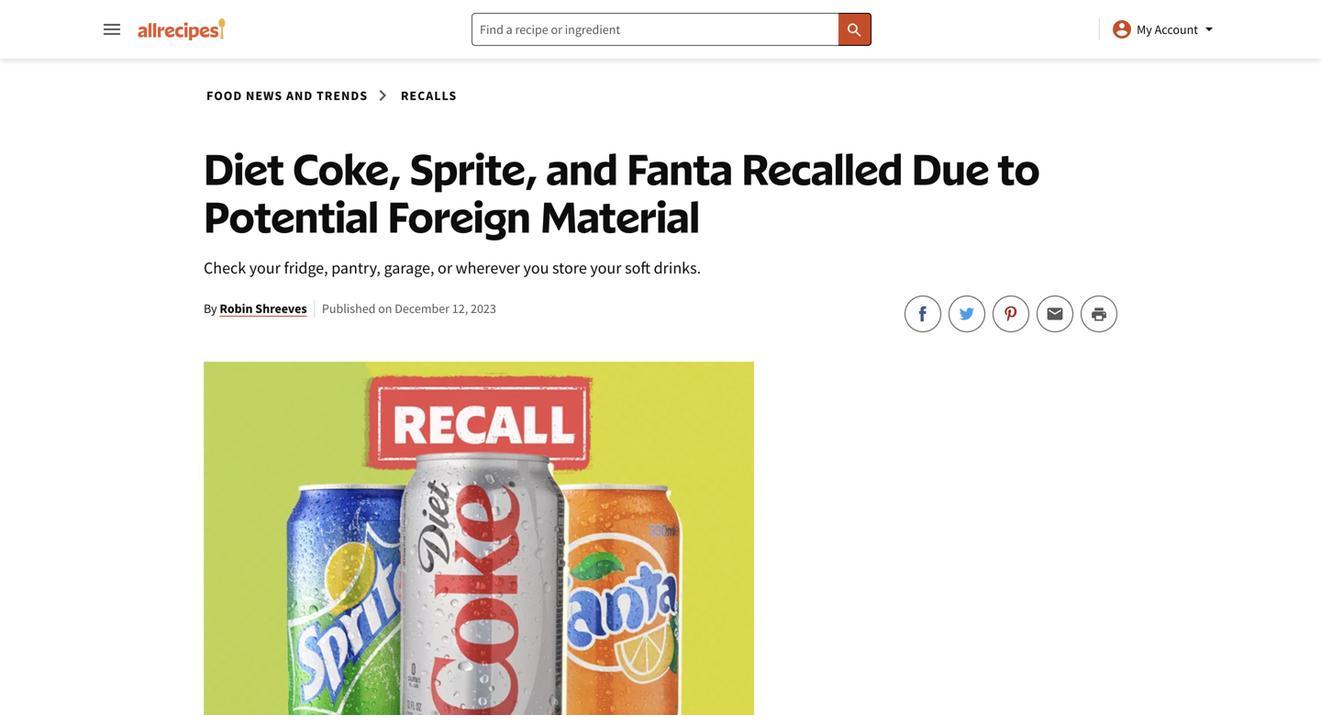 Task type: locate. For each thing, give the bounding box(es) containing it.
sprite,
[[410, 142, 538, 195]]

my account
[[1137, 21, 1199, 38]]

None search field
[[472, 13, 872, 46]]

recalls link
[[398, 84, 460, 107]]

your left 'soft'
[[591, 257, 622, 278]]

0 vertical spatial and
[[286, 87, 313, 104]]

caret_down image
[[1199, 18, 1221, 40]]

my
[[1137, 21, 1153, 38]]

check your fridge, pantry, garage, or wherever you store your soft drinks.
[[204, 257, 701, 278]]

published
[[322, 300, 376, 317]]

chevron_right image
[[372, 84, 394, 106]]

store
[[553, 257, 587, 278]]

recalls
[[401, 87, 457, 104]]

1 horizontal spatial and
[[547, 142, 618, 195]]

1 horizontal spatial your
[[591, 257, 622, 278]]

robin
[[220, 300, 253, 317]]

potential
[[204, 190, 379, 243]]

my account button
[[1112, 18, 1221, 40]]

fanta
[[627, 142, 733, 195]]

none search field inside my account banner
[[472, 13, 872, 46]]

wherever
[[456, 257, 520, 278]]

or
[[438, 257, 453, 278]]

home image
[[138, 18, 226, 40]]

shreeves
[[255, 300, 307, 317]]

published on december 12, 2023
[[322, 300, 496, 317]]

soft
[[625, 257, 651, 278]]

0 horizontal spatial your
[[249, 257, 281, 278]]

and
[[286, 87, 313, 104], [547, 142, 618, 195]]

1 your from the left
[[249, 257, 281, 278]]

your
[[249, 257, 281, 278], [591, 257, 622, 278]]

1 vertical spatial and
[[547, 142, 618, 195]]

your right check
[[249, 257, 281, 278]]

food news and trends link
[[204, 84, 371, 107]]

0 horizontal spatial and
[[286, 87, 313, 104]]

2023
[[471, 300, 496, 317]]

trends
[[317, 87, 368, 104]]

search image
[[846, 21, 864, 39]]

to
[[999, 142, 1041, 195]]

12,
[[452, 300, 468, 317]]

check
[[204, 257, 246, 278]]

my account banner
[[0, 0, 1322, 715]]

food
[[207, 87, 243, 104]]

print this article. image
[[1091, 306, 1108, 323]]



Task type: describe. For each thing, give the bounding box(es) containing it.
by
[[204, 300, 217, 317]]

diet
[[204, 142, 284, 195]]

coke,
[[293, 142, 401, 195]]

pantry,
[[332, 257, 381, 278]]

robin shreeves link
[[220, 300, 307, 317]]

december
[[395, 300, 450, 317]]

on
[[378, 300, 392, 317]]

foreign
[[388, 190, 531, 243]]

recalled
[[742, 142, 903, 195]]

and inside the diet coke, sprite, and fanta recalled due to potential foreign material
[[547, 142, 618, 195]]

drinks.
[[654, 257, 701, 278]]

menu image
[[101, 18, 123, 40]]

fridge,
[[284, 257, 328, 278]]

due
[[912, 142, 990, 195]]

Find a recipe or ingredient text field
[[472, 13, 872, 46]]

recall notice for sprite, diet coke, and fanta image
[[204, 362, 755, 715]]

account
[[1155, 21, 1199, 38]]

diet coke, sprite, and fanta recalled due to potential foreign material
[[204, 142, 1041, 243]]

food news and trends
[[207, 87, 368, 104]]

material
[[540, 190, 700, 243]]

you
[[524, 257, 549, 278]]

2 your from the left
[[591, 257, 622, 278]]

garage,
[[384, 257, 435, 278]]

news
[[246, 87, 283, 104]]

by robin shreeves
[[204, 300, 307, 317]]

account image
[[1112, 18, 1134, 40]]



Task type: vqa. For each thing, say whether or not it's contained in the screenshot.
account image
yes



